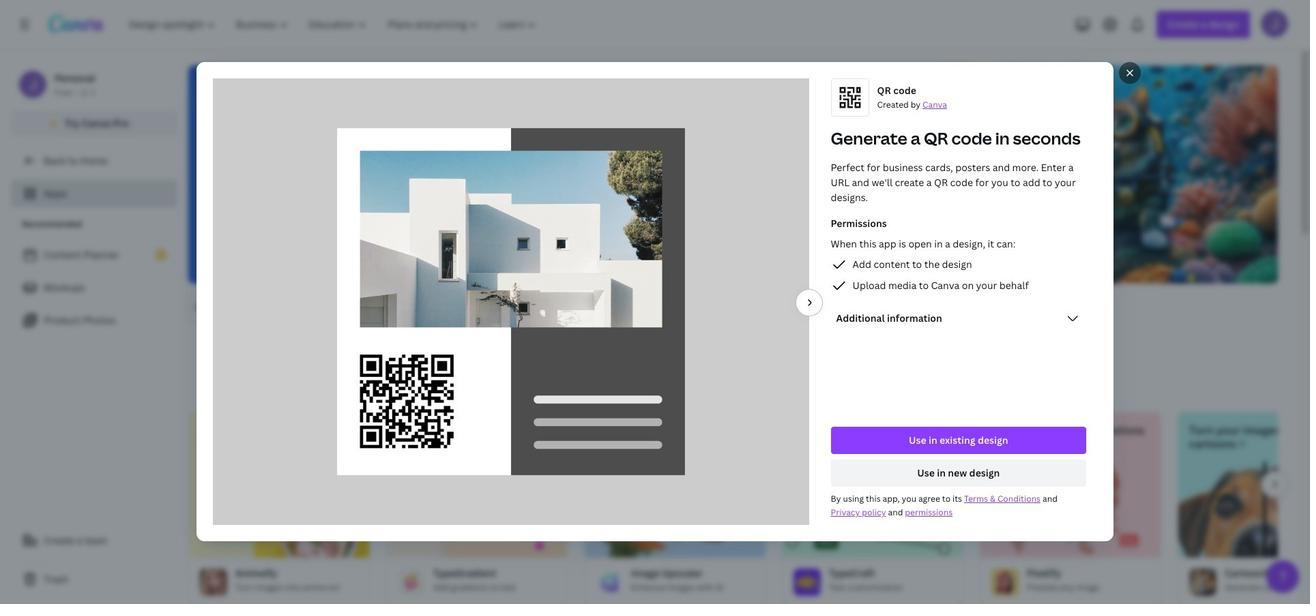 Task type: locate. For each thing, give the bounding box(es) containing it.
animeify image
[[200, 569, 227, 596]]

1 vertical spatial typegradient image
[[398, 569, 425, 596]]

0 vertical spatial typegradient image
[[387, 462, 567, 558]]

list
[[11, 242, 177, 334], [831, 257, 1086, 294]]

image upscaler image
[[585, 462, 765, 558], [596, 569, 623, 596]]

typecraft image
[[783, 462, 963, 558]]

typecraft image
[[794, 569, 821, 596]]

top level navigation element
[[120, 11, 548, 38]]

1 vertical spatial image upscaler image
[[596, 569, 623, 596]]

typegradient image
[[387, 462, 567, 558], [398, 569, 425, 596]]

cartoonify image
[[1189, 569, 1217, 596]]



Task type: describe. For each thing, give the bounding box(es) containing it.
pixelify image
[[980, 462, 1161, 558]]

0 vertical spatial image upscaler image
[[585, 462, 765, 558]]

pixelify image
[[991, 569, 1019, 596]]

1 horizontal spatial list
[[831, 257, 1086, 294]]

Input field to search for apps search field
[[216, 295, 425, 321]]

cartoonify image
[[1178, 462, 1310, 558]]

an image with a cursor next to a text box containing the prompt "a cat going scuba diving" to generate an image. the generated image of a cat doing scuba diving is behind the text box. image
[[890, 66, 1278, 284]]

0 horizontal spatial list
[[11, 242, 177, 334]]

animeify image
[[189, 462, 369, 558]]



Task type: vqa. For each thing, say whether or not it's contained in the screenshot.
Top level navigation "element"
yes



